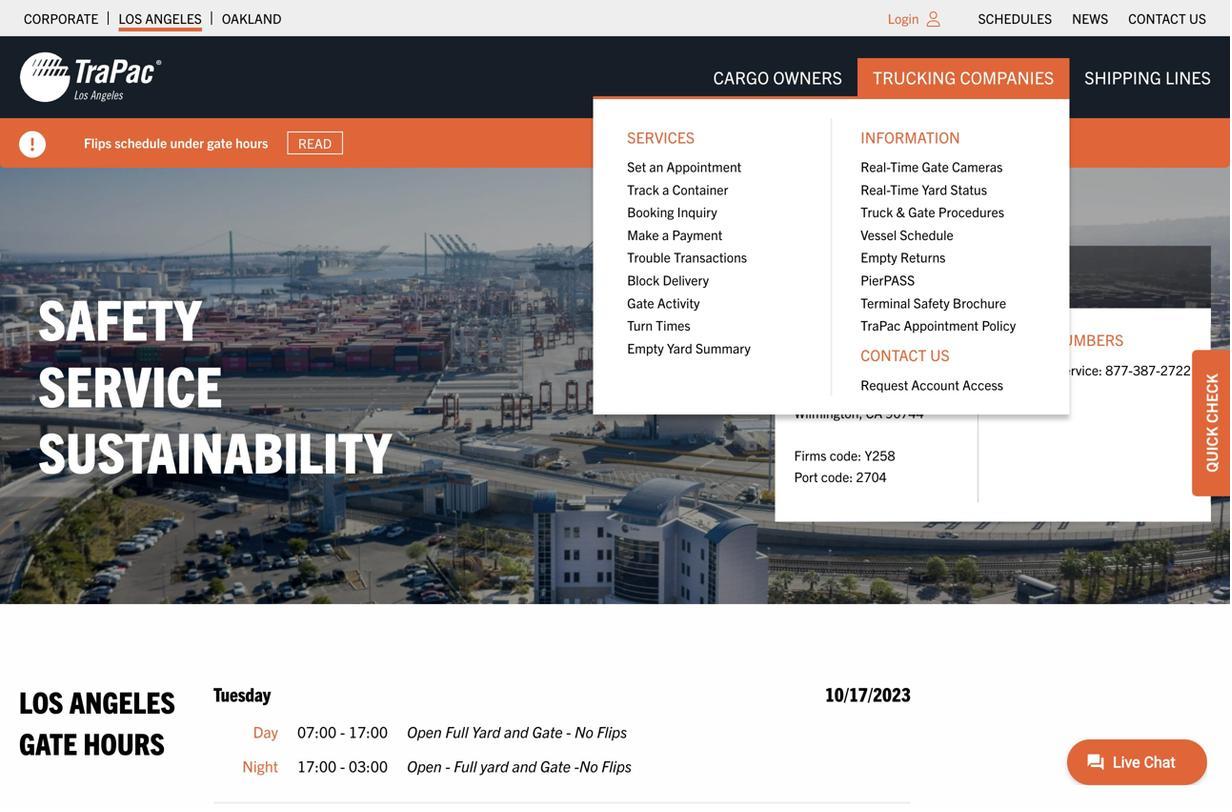 Task type: describe. For each thing, give the bounding box(es) containing it.
los angeles link
[[119, 5, 202, 31]]

under
[[170, 134, 204, 151]]

services menu item
[[612, 118, 817, 359]]

trouble transactions link
[[612, 246, 817, 268]]

night
[[242, 756, 278, 775]]

gate inside set an appointment track a container booking inquiry make a payment trouble transactions block delivery gate activity turn times empty yard summary
[[628, 294, 655, 311]]

payment
[[673, 226, 723, 243]]

us for the right contact us link
[[1190, 10, 1207, 27]]

03:00
[[349, 756, 388, 775]]

services
[[628, 127, 695, 146]]

0 vertical spatial 17:00
[[349, 722, 388, 741]]

los for los angeles
[[119, 10, 142, 27]]

owners
[[774, 66, 843, 88]]

quick check link
[[1193, 350, 1231, 497]]

shipping lines
[[1085, 66, 1212, 88]]

0 vertical spatial no
[[575, 722, 594, 741]]

open - full yard and gate -no flips
[[407, 756, 632, 775]]

inquiry
[[678, 203, 718, 220]]

angeles for los angeles terminal info
[[826, 267, 892, 286]]

safety inside real-time gate cameras real-time yard status truck & gate procedures vessel schedule empty returns pierpass terminal safety brochure trapac appointment policy
[[914, 294, 950, 311]]

1 horizontal spatial contact us link
[[1129, 5, 1207, 31]]

1 vertical spatial full
[[454, 756, 477, 775]]

yard inside set an appointment track a container booking inquiry make a payment trouble transactions block delivery gate activity turn times empty yard summary
[[667, 339, 693, 356]]

2722
[[1161, 361, 1192, 378]]

safety service sustainability
[[38, 282, 392, 485]]

sustainability
[[38, 415, 392, 485]]

customer
[[998, 361, 1054, 378]]

trucking companies link
[[858, 58, 1070, 96]]

firms
[[795, 447, 827, 464]]

trucking
[[873, 66, 957, 88]]

phone numbers
[[998, 330, 1124, 349]]

terminal safety brochure link
[[846, 291, 1051, 314]]

port
[[795, 468, 819, 485]]

136-
[[836, 383, 863, 400]]

harry
[[852, 361, 884, 378]]

empty inside set an appointment track a container booking inquiry make a payment trouble transactions block delivery gate activity turn times empty yard summary
[[628, 339, 664, 356]]

news
[[1073, 10, 1109, 27]]

los for los angeles terminal info
[[795, 267, 822, 286]]

firms code:  y258 port code:  2704
[[795, 447, 896, 485]]

shipping
[[1085, 66, 1162, 88]]

services link
[[612, 118, 817, 155]]

corporate
[[24, 10, 99, 27]]

schedule
[[115, 134, 167, 151]]

gate up open - full yard and gate -no flips
[[532, 722, 563, 741]]

booking inquiry link
[[612, 200, 817, 223]]

pierpass link
[[846, 268, 1051, 291]]

yard
[[481, 756, 509, 775]]

gate down open full yard and gate - no flips
[[541, 756, 571, 775]]

pierpass
[[861, 271, 915, 288]]

info
[[974, 267, 1008, 286]]

west
[[821, 361, 849, 378]]

set
[[628, 158, 647, 175]]

17:00 - 03:00
[[297, 756, 388, 775]]

angeles for los angeles
[[145, 10, 202, 27]]

customer service: 877-387-2722
[[998, 361, 1192, 378]]

procedures
[[939, 203, 1005, 220]]

- up open - full yard and gate -no flips
[[566, 722, 571, 741]]

cargo owners
[[714, 66, 843, 88]]

trapac
[[861, 317, 901, 334]]

real-time gate cameras real-time yard status truck & gate procedures vessel schedule empty returns pierpass terminal safety brochure trapac appointment policy
[[861, 158, 1017, 334]]

us for bottom contact us link
[[931, 345, 950, 364]]

make
[[628, 226, 659, 243]]

contact for bottom contact us link
[[861, 345, 927, 364]]

0 vertical spatial a
[[663, 180, 670, 198]]

wilmington,
[[795, 404, 863, 421]]

2704
[[857, 468, 887, 485]]

1 vertical spatial flips
[[597, 722, 628, 741]]

address
[[795, 330, 861, 349]]

set an appointment track a container booking inquiry make a payment trouble transactions block delivery gate activity turn times empty yard summary
[[628, 158, 751, 356]]

menu for trucking companies
[[593, 96, 1070, 415]]

activity
[[658, 294, 700, 311]]

information link
[[846, 118, 1051, 155]]

make a payment link
[[612, 223, 817, 246]]

1 vertical spatial code:
[[822, 468, 854, 485]]

1 vertical spatial a
[[663, 226, 669, 243]]

gate activity link
[[612, 291, 817, 314]]

147
[[863, 383, 886, 400]]

gate up real-time yard status link
[[922, 158, 949, 175]]

transactions
[[674, 249, 748, 266]]

menu bar containing schedules
[[969, 5, 1217, 31]]

los angeles
[[119, 10, 202, 27]]

gate right &
[[909, 203, 936, 220]]

1 time from the top
[[891, 158, 919, 175]]

status
[[951, 180, 988, 198]]

blvd
[[934, 361, 959, 378]]

news link
[[1073, 5, 1109, 31]]

angeles for los angeles gate hours
[[69, 683, 175, 720]]

corporate link
[[24, 5, 99, 31]]

1 real- from the top
[[861, 158, 891, 175]]

schedules
[[979, 10, 1053, 27]]

2 time from the top
[[891, 180, 919, 198]]

open full yard and gate - no flips
[[407, 722, 628, 741]]

y258
[[865, 447, 896, 464]]

login link
[[888, 10, 920, 27]]

hours
[[83, 724, 165, 761]]

los angeles image
[[19, 51, 162, 104]]

phone
[[998, 330, 1049, 349]]

delivery
[[663, 271, 709, 288]]

menu bar inside banner
[[593, 58, 1227, 415]]

empty inside real-time gate cameras real-time yard status truck & gate procedures vessel schedule empty returns pierpass terminal safety brochure trapac appointment policy
[[861, 249, 898, 266]]

contact for the right contact us link
[[1129, 10, 1187, 27]]

oakland link
[[222, 5, 282, 31]]

2 vertical spatial yard
[[472, 722, 501, 741]]

read
[[298, 134, 332, 152]]

cargo
[[714, 66, 770, 88]]

877-
[[1106, 361, 1134, 378]]

block delivery link
[[612, 268, 817, 291]]

lines
[[1166, 66, 1212, 88]]

booking
[[628, 203, 674, 220]]

0 vertical spatial terminal
[[896, 267, 970, 286]]

- down open full yard and gate - no flips
[[575, 756, 580, 775]]

safety inside "safety service sustainability"
[[38, 282, 201, 352]]

trouble
[[628, 249, 671, 266]]

630
[[795, 361, 818, 378]]



Task type: locate. For each thing, give the bounding box(es) containing it.
los
[[119, 10, 142, 27], [795, 267, 822, 286], [19, 683, 63, 720]]

empty down the vessel
[[861, 249, 898, 266]]

menu bar
[[969, 5, 1217, 31], [593, 58, 1227, 415]]

0 horizontal spatial 17:00
[[297, 756, 337, 775]]

0 horizontal spatial empty
[[628, 339, 664, 356]]

1 vertical spatial 17:00
[[297, 756, 337, 775]]

menu
[[593, 96, 1070, 415], [612, 155, 817, 359], [846, 155, 1051, 337]]

contact us link
[[1129, 5, 1207, 31], [846, 337, 1051, 373]]

terminal down pierpass
[[861, 294, 911, 311]]

los angeles gate hours
[[19, 683, 175, 761]]

light image
[[927, 11, 941, 27]]

code: up 2704
[[830, 447, 862, 464]]

open
[[407, 722, 442, 741], [407, 756, 442, 775]]

turn times link
[[612, 314, 817, 337]]

schedule
[[900, 226, 954, 243]]

2 horizontal spatial yard
[[922, 180, 948, 198]]

code:
[[830, 447, 862, 464], [822, 468, 854, 485]]

0 horizontal spatial contact
[[861, 345, 927, 364]]

ca
[[866, 404, 883, 421]]

no
[[575, 722, 594, 741], [580, 756, 598, 775]]

1 horizontal spatial los
[[119, 10, 142, 27]]

times
[[656, 317, 691, 334]]

menu containing real-time gate cameras
[[846, 155, 1051, 337]]

information
[[861, 127, 961, 146]]

appointment
[[667, 158, 742, 175], [904, 317, 979, 334]]

flips schedule under gate hours
[[84, 134, 268, 151]]

open for open - full yard and gate -no flips
[[407, 756, 442, 775]]

1 vertical spatial contact us link
[[846, 337, 1051, 373]]

gate inside "los angeles gate hours"
[[19, 724, 77, 761]]

track
[[628, 180, 660, 198]]

0 vertical spatial los
[[119, 10, 142, 27]]

appointment inside real-time gate cameras real-time yard status truck & gate procedures vessel schedule empty returns pierpass terminal safety brochure trapac appointment policy
[[904, 317, 979, 334]]

information menu item
[[846, 118, 1051, 337]]

angeles inside "los angeles gate hours"
[[69, 683, 175, 720]]

0 horizontal spatial yard
[[472, 722, 501, 741]]

open for open full yard and gate - no flips
[[407, 722, 442, 741]]

17:00
[[349, 722, 388, 741], [297, 756, 337, 775]]

a right the make
[[663, 226, 669, 243]]

2 vertical spatial angeles
[[69, 683, 175, 720]]

gate
[[207, 134, 233, 151]]

full left yard
[[454, 756, 477, 775]]

solid image
[[19, 131, 46, 158]]

los angeles terminal info
[[795, 267, 1008, 286]]

and up open - full yard and gate -no flips
[[504, 722, 529, 741]]

los for los angeles gate hours
[[19, 683, 63, 720]]

quick
[[1202, 427, 1221, 473]]

- for open - full yard and gate -no flips
[[446, 756, 451, 775]]

1 vertical spatial empty
[[628, 339, 664, 356]]

1 vertical spatial appointment
[[904, 317, 979, 334]]

empty down 'turn'
[[628, 339, 664, 356]]

1 vertical spatial yard
[[667, 339, 693, 356]]

hours
[[236, 134, 268, 151]]

2 vertical spatial flips
[[602, 756, 632, 775]]

vessel
[[861, 226, 897, 243]]

real-time gate cameras link
[[846, 155, 1051, 178]]

0 vertical spatial flips
[[84, 134, 112, 151]]

1 vertical spatial real-
[[861, 180, 891, 198]]

appointment inside set an appointment track a container booking inquiry make a payment trouble transactions block delivery gate activity turn times empty yard summary
[[667, 158, 742, 175]]

2 horizontal spatial los
[[795, 267, 822, 286]]

tuesday
[[214, 682, 271, 706]]

contact inside menu item
[[861, 345, 927, 364]]

time up &
[[891, 180, 919, 198]]

1 vertical spatial open
[[407, 756, 442, 775]]

1 vertical spatial terminal
[[861, 294, 911, 311]]

0 horizontal spatial us
[[931, 345, 950, 364]]

0 vertical spatial full
[[446, 722, 469, 741]]

0 vertical spatial time
[[891, 158, 919, 175]]

angeles down the vessel
[[826, 267, 892, 286]]

no up open - full yard and gate -no flips
[[575, 722, 594, 741]]

cameras
[[953, 158, 1003, 175]]

gate left hours
[[19, 724, 77, 761]]

angeles up hours
[[69, 683, 175, 720]]

1 horizontal spatial appointment
[[904, 317, 979, 334]]

17:00 up the 03:00
[[349, 722, 388, 741]]

contact up "shipping lines"
[[1129, 10, 1187, 27]]

1 horizontal spatial us
[[1190, 10, 1207, 27]]

0 vertical spatial empty
[[861, 249, 898, 266]]

read link
[[287, 131, 343, 155]]

empty
[[861, 249, 898, 266], [628, 339, 664, 356]]

0 vertical spatial open
[[407, 722, 442, 741]]

yard up truck & gate procedures link
[[922, 180, 948, 198]]

service:
[[1057, 361, 1103, 378]]

terminal inside real-time gate cameras real-time yard status truck & gate procedures vessel schedule empty returns pierpass terminal safety brochure trapac appointment policy
[[861, 294, 911, 311]]

1 horizontal spatial contact us
[[1129, 10, 1207, 27]]

17:00 down 07:00
[[297, 756, 337, 775]]

a
[[663, 180, 670, 198], [663, 226, 669, 243]]

truck
[[861, 203, 894, 220]]

block
[[628, 271, 660, 288]]

1 vertical spatial us
[[931, 345, 950, 364]]

los inside "los angeles gate hours"
[[19, 683, 63, 720]]

track a container link
[[612, 178, 817, 200]]

- left yard
[[446, 756, 451, 775]]

account
[[912, 376, 960, 393]]

and right yard
[[512, 756, 537, 775]]

full
[[446, 722, 469, 741], [454, 756, 477, 775]]

contact us menu item
[[846, 337, 1051, 396]]

safety
[[38, 282, 201, 352], [914, 294, 950, 311]]

set an appointment link
[[612, 155, 817, 178]]

1 horizontal spatial 17:00
[[349, 722, 388, 741]]

an
[[650, 158, 664, 175]]

contact us up "shipping lines"
[[1129, 10, 1207, 27]]

2 real- from the top
[[861, 180, 891, 198]]

2 vertical spatial los
[[19, 683, 63, 720]]

turn
[[628, 317, 653, 334]]

1 vertical spatial no
[[580, 756, 598, 775]]

1 horizontal spatial empty
[[861, 249, 898, 266]]

open right 07:00 - 17:00
[[407, 722, 442, 741]]

07:00 - 17:00
[[297, 722, 388, 741]]

1 horizontal spatial safety
[[914, 294, 950, 311]]

1 vertical spatial los
[[795, 267, 822, 286]]

1 vertical spatial and
[[512, 756, 537, 775]]

summary
[[696, 339, 751, 356]]

yard up yard
[[472, 722, 501, 741]]

1 vertical spatial time
[[891, 180, 919, 198]]

a right track
[[663, 180, 670, 198]]

companies
[[960, 66, 1055, 88]]

90744
[[886, 404, 924, 421]]

appointment down terminal safety brochure link
[[904, 317, 979, 334]]

us up lines
[[1190, 10, 1207, 27]]

1 vertical spatial contact
[[861, 345, 927, 364]]

trapac appointment policy link
[[846, 314, 1051, 337]]

numbers
[[1052, 330, 1124, 349]]

0 vertical spatial and
[[504, 722, 529, 741]]

service
[[38, 349, 223, 418]]

0 vertical spatial contact
[[1129, 10, 1187, 27]]

access
[[963, 376, 1004, 393]]

0 vertical spatial appointment
[[667, 158, 742, 175]]

terminal down the "returns" on the right of the page
[[896, 267, 970, 286]]

contact us inside menu item
[[861, 345, 950, 364]]

bridges
[[887, 361, 931, 378]]

angeles left oakland link
[[145, 10, 202, 27]]

container
[[673, 180, 729, 198]]

menu containing set an appointment
[[612, 155, 817, 359]]

schedules link
[[979, 5, 1053, 31]]

0 vertical spatial yard
[[922, 180, 948, 198]]

banner containing cargo owners
[[0, 36, 1231, 415]]

request account access link
[[846, 373, 1051, 396]]

no down open full yard and gate - no flips
[[580, 756, 598, 775]]

request
[[861, 376, 909, 393]]

code: right port
[[822, 468, 854, 485]]

contact us for bottom contact us link
[[861, 345, 950, 364]]

real-time yard status link
[[846, 178, 1051, 200]]

contact us up the request
[[861, 345, 950, 364]]

contact up the request
[[861, 345, 927, 364]]

menu for services
[[612, 155, 817, 359]]

0 vertical spatial code:
[[830, 447, 862, 464]]

us up account
[[931, 345, 950, 364]]

0 vertical spatial real-
[[861, 158, 891, 175]]

empty returns link
[[846, 246, 1051, 268]]

0 vertical spatial contact us
[[1129, 10, 1207, 27]]

- for 17:00 - 03:00
[[340, 756, 345, 775]]

contact us for the right contact us link
[[1129, 10, 1207, 27]]

0 vertical spatial us
[[1190, 10, 1207, 27]]

yard
[[922, 180, 948, 198], [667, 339, 693, 356], [472, 722, 501, 741]]

0 vertical spatial angeles
[[145, 10, 202, 27]]

1 horizontal spatial yard
[[667, 339, 693, 356]]

menu containing services
[[593, 96, 1070, 415]]

check
[[1202, 374, 1221, 423]]

banner
[[0, 36, 1231, 415]]

returns
[[901, 249, 946, 266]]

brochure
[[953, 294, 1007, 311]]

cargo owners link
[[699, 58, 858, 96]]

630 west harry bridges blvd berths 136-147 wilmington, ca 90744
[[795, 361, 959, 421]]

menu bar containing cargo owners
[[593, 58, 1227, 415]]

1 open from the top
[[407, 722, 442, 741]]

gate
[[922, 158, 949, 175], [909, 203, 936, 220], [628, 294, 655, 311], [532, 722, 563, 741], [19, 724, 77, 761], [541, 756, 571, 775]]

1 vertical spatial angeles
[[826, 267, 892, 286]]

10/17/2023
[[825, 682, 911, 706]]

trucking companies menu item
[[593, 58, 1070, 415]]

0 horizontal spatial contact us
[[861, 345, 950, 364]]

0 horizontal spatial los
[[19, 683, 63, 720]]

- left the 03:00
[[340, 756, 345, 775]]

us inside contact us menu item
[[931, 345, 950, 364]]

contact us link up "shipping lines"
[[1129, 5, 1207, 31]]

appointment up container at the top of page
[[667, 158, 742, 175]]

0 horizontal spatial appointment
[[667, 158, 742, 175]]

387-
[[1134, 361, 1161, 378]]

-
[[340, 722, 345, 741], [566, 722, 571, 741], [340, 756, 345, 775], [446, 756, 451, 775], [575, 756, 580, 775]]

1 vertical spatial menu bar
[[593, 58, 1227, 415]]

menu for information
[[846, 155, 1051, 337]]

us
[[1190, 10, 1207, 27], [931, 345, 950, 364]]

gate up 'turn'
[[628, 294, 655, 311]]

yard inside real-time gate cameras real-time yard status truck & gate procedures vessel schedule empty returns pierpass terminal safety brochure trapac appointment policy
[[922, 180, 948, 198]]

time down information
[[891, 158, 919, 175]]

contact
[[1129, 10, 1187, 27], [861, 345, 927, 364]]

- right 07:00
[[340, 722, 345, 741]]

policy
[[982, 317, 1017, 334]]

flips
[[84, 134, 112, 151], [597, 722, 628, 741], [602, 756, 632, 775]]

full up open - full yard and gate -no flips
[[446, 722, 469, 741]]

2 open from the top
[[407, 756, 442, 775]]

1 horizontal spatial contact
[[1129, 10, 1187, 27]]

0 horizontal spatial safety
[[38, 282, 201, 352]]

flips inside banner
[[84, 134, 112, 151]]

- for 07:00 - 17:00
[[340, 722, 345, 741]]

contact us link up account
[[846, 337, 1051, 373]]

0 vertical spatial contact us link
[[1129, 5, 1207, 31]]

open right the 03:00
[[407, 756, 442, 775]]

&
[[897, 203, 906, 220]]

yard down times
[[667, 339, 693, 356]]

1 vertical spatial contact us
[[861, 345, 950, 364]]

0 horizontal spatial contact us link
[[846, 337, 1051, 373]]

0 vertical spatial menu bar
[[969, 5, 1217, 31]]



Task type: vqa. For each thing, say whether or not it's contained in the screenshot.
Customer Service: 877-387-2722
yes



